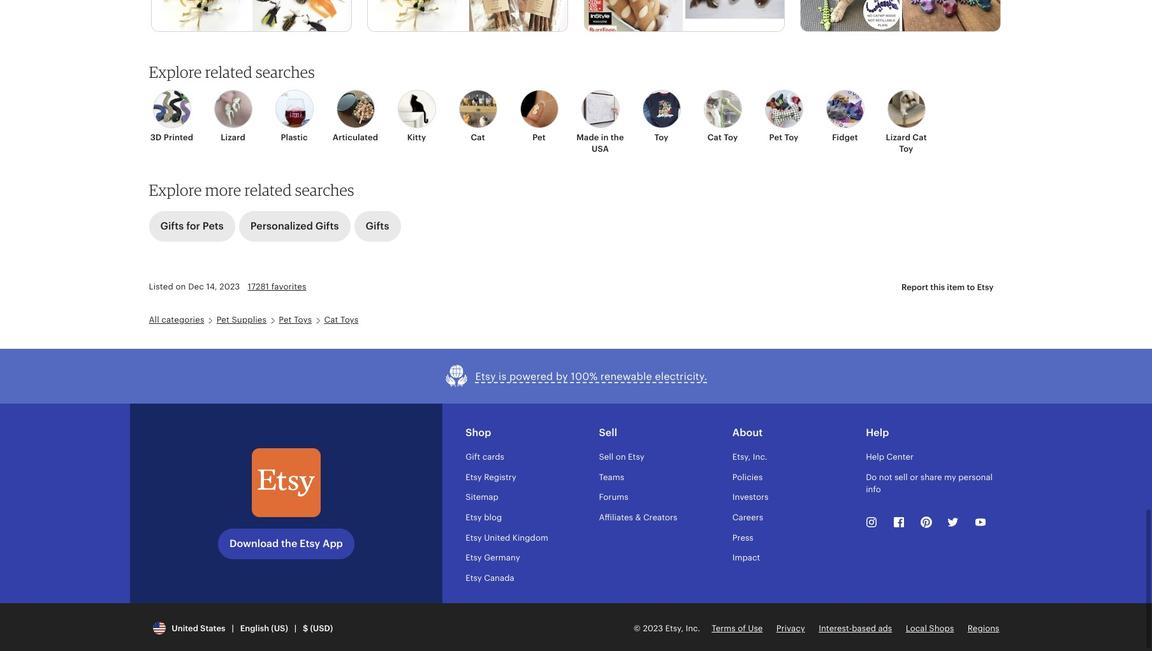 Task type: vqa. For each thing, say whether or not it's contained in the screenshot.
item
yes



Task type: locate. For each thing, give the bounding box(es) containing it.
inc.
[[753, 452, 768, 462], [686, 624, 701, 633]]

searches inside region
[[256, 62, 315, 81]]

inc. up policies link in the bottom of the page
[[753, 452, 768, 462]]

0 vertical spatial 2023
[[220, 282, 240, 292]]

etsy united kingdom
[[466, 533, 549, 543]]

1 gifts from the left
[[160, 220, 184, 232]]

careers
[[733, 513, 764, 523]]

privacy link
[[777, 624, 806, 633]]

explore up 3d printed link
[[149, 62, 202, 81]]

1 vertical spatial 2023
[[643, 624, 663, 633]]

report this item to etsy
[[902, 283, 994, 292]]

etsy for etsy germany
[[466, 553, 482, 563]]

pet left made at the right top of page
[[533, 132, 546, 142]]

usa
[[592, 144, 609, 154]]

explore up gifts for pets
[[149, 180, 202, 200]]

english
[[240, 624, 269, 633]]

| left $
[[295, 624, 297, 633]]

lizard for lizard cat toy
[[886, 132, 911, 142]]

3 gifts from the left
[[366, 220, 389, 232]]

1 explore from the top
[[149, 62, 202, 81]]

etsy, up policies link in the bottom of the page
[[733, 452, 751, 462]]

supplies
[[232, 315, 267, 325]]

united down blog
[[484, 533, 511, 543]]

0 vertical spatial help
[[866, 427, 890, 439]]

$
[[303, 624, 308, 633]]

ads
[[879, 624, 893, 633]]

2 toys from the left
[[341, 315, 359, 325]]

0 vertical spatial related
[[205, 62, 253, 81]]

on for sell
[[616, 452, 626, 462]]

cat for cat
[[471, 132, 485, 142]]

articulated link
[[329, 90, 382, 143]]

pet right cat toy
[[770, 132, 783, 142]]

pet down favorites
[[279, 315, 292, 325]]

etsy blog link
[[466, 513, 502, 523]]

powered
[[510, 370, 553, 383]]

etsy blog
[[466, 513, 502, 523]]

etsy is powered by 100% renewable electricity. button
[[445, 364, 708, 389]]

local shops
[[906, 624, 955, 633]]

help up do on the right
[[866, 452, 885, 462]]

lizard link
[[206, 90, 260, 143]]

gifts inside "link"
[[366, 220, 389, 232]]

related up personalized in the left top of the page
[[245, 180, 292, 200]]

etsy left canada
[[466, 573, 482, 583]]

2023 right ©
[[643, 624, 663, 633]]

etsy, inc.
[[733, 452, 768, 462]]

0 horizontal spatial |
[[232, 624, 234, 633]]

0 horizontal spatial the
[[281, 538, 297, 550]]

kitty
[[407, 132, 426, 142]]

etsy left blog
[[466, 513, 482, 523]]

pet
[[533, 132, 546, 142], [770, 132, 783, 142], [217, 315, 230, 325], [279, 315, 292, 325]]

© 2023 etsy, inc.
[[634, 624, 701, 633]]

related up lizard link
[[205, 62, 253, 81]]

listed on dec 14, 2023
[[149, 282, 240, 292]]

not
[[880, 473, 893, 482]]

0 horizontal spatial lizard
[[221, 132, 246, 142]]

1 horizontal spatial toys
[[341, 315, 359, 325]]

2 | from the left
[[295, 624, 297, 633]]

sell for sell
[[599, 427, 618, 439]]

1 vertical spatial explore
[[149, 180, 202, 200]]

0 horizontal spatial toys
[[294, 315, 312, 325]]

1 horizontal spatial lizard
[[886, 132, 911, 142]]

0 vertical spatial on
[[176, 282, 186, 292]]

sell up the teams on the bottom of the page
[[599, 452, 614, 462]]

explore
[[149, 62, 202, 81], [149, 180, 202, 200]]

lizard right fidget at the top right
[[886, 132, 911, 142]]

2023 right 14,
[[220, 282, 240, 292]]

©
[[634, 624, 641, 633]]

14,
[[206, 282, 217, 292]]

investors
[[733, 493, 769, 502]]

help up help center link
[[866, 427, 890, 439]]

0 vertical spatial inc.
[[753, 452, 768, 462]]

etsy up "etsy canada" at the left of the page
[[466, 553, 482, 563]]

the right in on the top of the page
[[611, 132, 624, 142]]

gifts for pets link
[[149, 211, 235, 242]]

1 horizontal spatial the
[[611, 132, 624, 142]]

on left dec
[[176, 282, 186, 292]]

download
[[230, 538, 279, 550]]

1 vertical spatial sell
[[599, 452, 614, 462]]

policies link
[[733, 473, 763, 482]]

sell
[[599, 427, 618, 439], [599, 452, 614, 462]]

1 horizontal spatial gifts
[[316, 220, 339, 232]]

0 vertical spatial united
[[484, 533, 511, 543]]

explore related searches region
[[141, 62, 1011, 178]]

1 vertical spatial help
[[866, 452, 885, 462]]

toy
[[655, 132, 669, 142], [724, 132, 738, 142], [785, 132, 799, 142], [900, 144, 914, 154]]

2 help from the top
[[866, 452, 885, 462]]

articulated
[[333, 132, 378, 142]]

1 sell from the top
[[599, 427, 618, 439]]

0 vertical spatial etsy,
[[733, 452, 751, 462]]

0 vertical spatial explore
[[149, 62, 202, 81]]

sell up sell on etsy
[[599, 427, 618, 439]]

states
[[200, 624, 226, 633]]

personal
[[959, 473, 993, 482]]

electricity.
[[655, 370, 708, 383]]

2 sell from the top
[[599, 452, 614, 462]]

gifts
[[160, 220, 184, 232], [316, 220, 339, 232], [366, 220, 389, 232]]

1 horizontal spatial on
[[616, 452, 626, 462]]

etsy for etsy canada
[[466, 573, 482, 583]]

on up the teams on the bottom of the page
[[616, 452, 626, 462]]

plastic
[[281, 132, 308, 142]]

2 gifts from the left
[[316, 220, 339, 232]]

cat toys link
[[324, 315, 359, 325]]

0 horizontal spatial united
[[172, 624, 198, 633]]

etsy is powered by 100% renewable electricity.
[[476, 370, 708, 383]]

pet toy link
[[758, 90, 811, 143]]

forums
[[599, 493, 629, 502]]

etsy for etsy blog
[[466, 513, 482, 523]]

0 vertical spatial searches
[[256, 62, 315, 81]]

the
[[611, 132, 624, 142], [281, 538, 297, 550]]

report this item to etsy button
[[892, 276, 1004, 299]]

etsy down the etsy blog
[[466, 533, 482, 543]]

cat for cat toys
[[324, 315, 338, 325]]

kitty link
[[390, 90, 444, 143]]

pet for pet toy
[[770, 132, 783, 142]]

to
[[967, 283, 976, 292]]

help for help
[[866, 427, 890, 439]]

1 vertical spatial on
[[616, 452, 626, 462]]

lizard inside the lizard cat toy
[[886, 132, 911, 142]]

1 vertical spatial the
[[281, 538, 297, 550]]

do not sell or share my personal info
[[866, 473, 993, 495]]

searches up plastic "link"
[[256, 62, 315, 81]]

0 vertical spatial the
[[611, 132, 624, 142]]

regions button
[[968, 623, 1000, 635]]

lizard up more
[[221, 132, 246, 142]]

1 toys from the left
[[294, 315, 312, 325]]

etsy
[[978, 283, 994, 292], [476, 370, 496, 383], [628, 452, 645, 462], [466, 473, 482, 482], [466, 513, 482, 523], [466, 533, 482, 543], [300, 538, 320, 550], [466, 553, 482, 563], [466, 573, 482, 583]]

united right us icon
[[172, 624, 198, 633]]

fidget link
[[819, 90, 872, 143]]

0 horizontal spatial etsy,
[[666, 624, 684, 633]]

etsy, right ©
[[666, 624, 684, 633]]

0 horizontal spatial gifts
[[160, 220, 184, 232]]

pet left supplies
[[217, 315, 230, 325]]

1 vertical spatial united
[[172, 624, 198, 633]]

etsy down gift
[[466, 473, 482, 482]]

germany
[[484, 553, 520, 563]]

1 help from the top
[[866, 427, 890, 439]]

1 vertical spatial inc.
[[686, 624, 701, 633]]

|
[[232, 624, 234, 633], [295, 624, 297, 633]]

personalized gifts link
[[239, 211, 351, 242]]

pet supplies link
[[217, 315, 267, 325]]

made
[[577, 132, 599, 142]]

made in the usa
[[577, 132, 624, 154]]

printed
[[164, 132, 193, 142]]

help for help center
[[866, 452, 885, 462]]

searches up personalized gifts
[[295, 180, 354, 200]]

favorites
[[272, 282, 307, 292]]

2 lizard from the left
[[886, 132, 911, 142]]

etsy left is
[[476, 370, 496, 383]]

2 explore from the top
[[149, 180, 202, 200]]

cat inside the lizard cat toy
[[913, 132, 927, 142]]

sell
[[895, 473, 908, 482]]

1 lizard from the left
[[221, 132, 246, 142]]

do
[[866, 473, 877, 482]]

shops
[[930, 624, 955, 633]]

teams
[[599, 473, 625, 482]]

lizard
[[221, 132, 246, 142], [886, 132, 911, 142]]

1 horizontal spatial |
[[295, 624, 297, 633]]

toys right pet toys link
[[341, 315, 359, 325]]

canada
[[484, 573, 515, 583]]

download the etsy app link
[[218, 529, 355, 559]]

1 horizontal spatial inc.
[[753, 452, 768, 462]]

1 vertical spatial searches
[[295, 180, 354, 200]]

explore inside region
[[149, 62, 202, 81]]

made in the usa link
[[574, 90, 627, 155]]

pet for pet
[[533, 132, 546, 142]]

2 horizontal spatial gifts
[[366, 220, 389, 232]]

etsy left app
[[300, 538, 320, 550]]

help center
[[866, 452, 914, 462]]

on for listed
[[176, 282, 186, 292]]

0 vertical spatial sell
[[599, 427, 618, 439]]

| right the states
[[232, 624, 234, 633]]

17281 favorites link
[[248, 282, 307, 292]]

toys down favorites
[[294, 315, 312, 325]]

toy inside the lizard cat toy
[[900, 144, 914, 154]]

gifts inside "link"
[[160, 220, 184, 232]]

0 horizontal spatial on
[[176, 282, 186, 292]]

etsy registry
[[466, 473, 517, 482]]

explore more related searches
[[149, 180, 354, 200]]

inc. left terms
[[686, 624, 701, 633]]

1 horizontal spatial united
[[484, 533, 511, 543]]

this
[[931, 283, 946, 292]]

3d printed link
[[145, 90, 199, 143]]

the right download
[[281, 538, 297, 550]]

etsy right to
[[978, 283, 994, 292]]

united states   |   english (us)   |   $ (usd)
[[168, 624, 333, 633]]

gifts for gifts for pets
[[160, 220, 184, 232]]



Task type: describe. For each thing, give the bounding box(es) containing it.
more
[[205, 180, 241, 200]]

etsy germany link
[[466, 553, 520, 563]]

pet toys
[[279, 315, 312, 325]]

all categories
[[149, 315, 204, 325]]

100%
[[571, 370, 598, 383]]

(us)
[[271, 624, 288, 633]]

local
[[906, 624, 928, 633]]

toy link
[[635, 90, 689, 143]]

sell for sell on etsy
[[599, 452, 614, 462]]

do not sell or share my personal info link
[[866, 473, 993, 495]]

pets
[[203, 220, 224, 232]]

the inside made in the usa
[[611, 132, 624, 142]]

personalized
[[251, 220, 313, 232]]

terms of use link
[[712, 624, 763, 633]]

1 horizontal spatial 2023
[[643, 624, 663, 633]]

3d
[[150, 132, 162, 142]]

etsy germany
[[466, 553, 520, 563]]

etsy for etsy is powered by 100% renewable electricity.
[[476, 370, 496, 383]]

sell on etsy
[[599, 452, 645, 462]]

explore related searches
[[149, 62, 315, 81]]

terms
[[712, 624, 736, 633]]

cards
[[483, 452, 505, 462]]

press link
[[733, 533, 754, 543]]

cat toys
[[324, 315, 359, 325]]

fidget
[[833, 132, 859, 142]]

info
[[866, 485, 882, 495]]

explore for explore related searches
[[149, 62, 202, 81]]

1 | from the left
[[232, 624, 234, 633]]

gift cards
[[466, 452, 505, 462]]

sitemap link
[[466, 493, 499, 502]]

download the etsy app
[[230, 538, 343, 550]]

categories
[[162, 315, 204, 325]]

toys for cat toys
[[341, 315, 359, 325]]

etsy for etsy registry
[[466, 473, 482, 482]]

etsy up forums
[[628, 452, 645, 462]]

gift
[[466, 452, 481, 462]]

pet link
[[513, 90, 566, 143]]

the inside download the etsy app link
[[281, 538, 297, 550]]

cat link
[[451, 90, 505, 143]]

based
[[852, 624, 877, 633]]

0 horizontal spatial inc.
[[686, 624, 701, 633]]

by
[[556, 370, 568, 383]]

renewable
[[601, 370, 653, 383]]

investors link
[[733, 493, 769, 502]]

etsy canada link
[[466, 573, 515, 583]]

lizard cat toy
[[886, 132, 927, 154]]

interest-based ads
[[819, 624, 893, 633]]

shop
[[466, 427, 492, 439]]

pet supplies
[[217, 315, 267, 325]]

regions
[[968, 624, 1000, 633]]

teams link
[[599, 473, 625, 482]]

us image
[[153, 622, 166, 635]]

lizard cat toy link
[[880, 90, 934, 155]]

17281 favorites
[[248, 282, 307, 292]]

etsy registry link
[[466, 473, 517, 482]]

gifts for gifts "link"
[[366, 220, 389, 232]]

etsy canada
[[466, 573, 515, 583]]

plastic link
[[268, 90, 321, 143]]

all categories link
[[149, 315, 204, 325]]

impact
[[733, 553, 761, 563]]

interest-
[[819, 624, 852, 633]]

blog
[[484, 513, 502, 523]]

impact link
[[733, 553, 761, 563]]

gift cards link
[[466, 452, 505, 462]]

app
[[323, 538, 343, 550]]

or
[[911, 473, 919, 482]]

1 vertical spatial etsy,
[[666, 624, 684, 633]]

lizard for lizard
[[221, 132, 246, 142]]

listed
[[149, 282, 173, 292]]

careers link
[[733, 513, 764, 523]]

etsy for etsy united kingdom
[[466, 533, 482, 543]]

share
[[921, 473, 943, 482]]

sitemap
[[466, 493, 499, 502]]

&
[[636, 513, 641, 523]]

cat toy link
[[696, 90, 750, 143]]

forums link
[[599, 493, 629, 502]]

gifts for pets
[[160, 220, 224, 232]]

cat for cat toy
[[708, 132, 722, 142]]

1 horizontal spatial etsy,
[[733, 452, 751, 462]]

etsy, inc. link
[[733, 452, 768, 462]]

pet for pet toys
[[279, 315, 292, 325]]

pet for pet supplies
[[217, 315, 230, 325]]

toys for pet toys
[[294, 315, 312, 325]]

in
[[601, 132, 609, 142]]

explore for explore more related searches
[[149, 180, 202, 200]]

0 horizontal spatial 2023
[[220, 282, 240, 292]]

1 vertical spatial related
[[245, 180, 292, 200]]

for
[[186, 220, 200, 232]]

privacy
[[777, 624, 806, 633]]

my
[[945, 473, 957, 482]]

center
[[887, 452, 914, 462]]

3d printed
[[150, 132, 193, 142]]

dec
[[188, 282, 204, 292]]

is
[[499, 370, 507, 383]]

pet toys link
[[279, 315, 312, 325]]

related inside explore related searches region
[[205, 62, 253, 81]]



